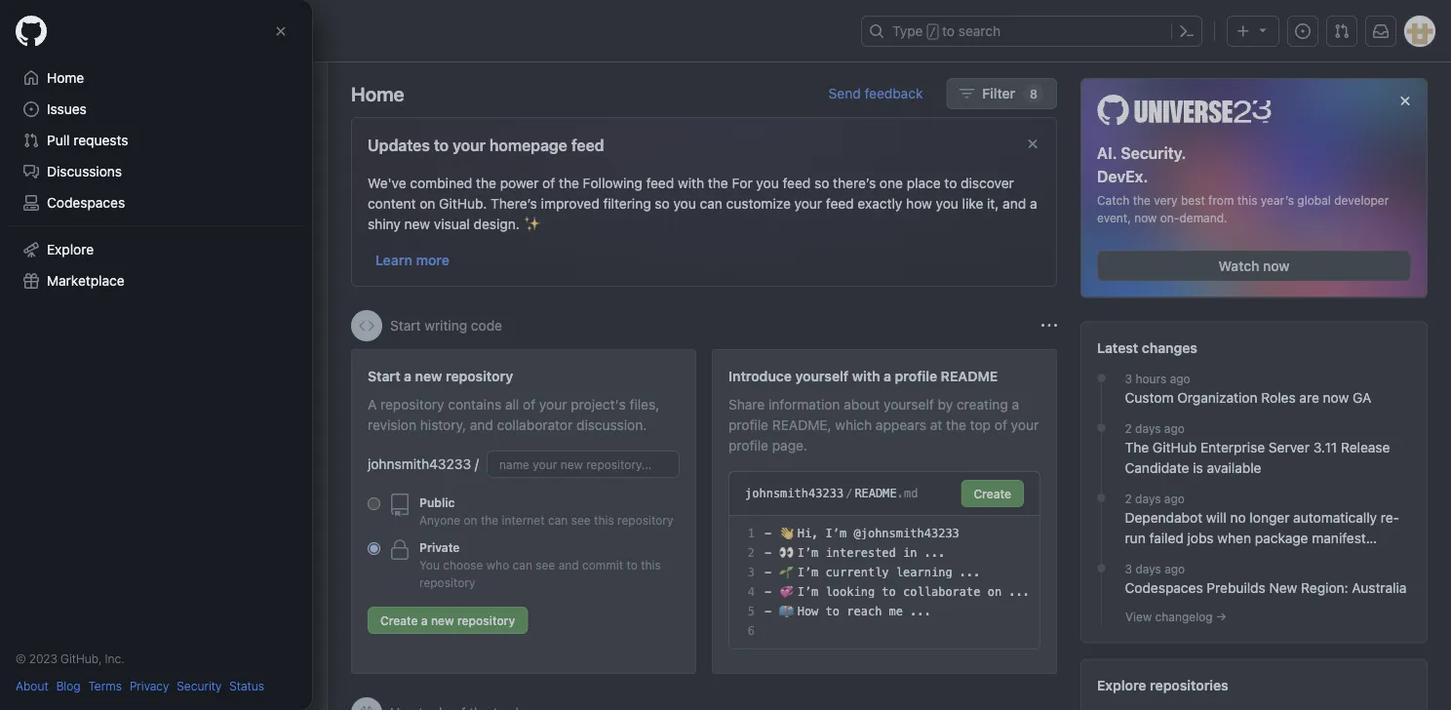 Task type: locate. For each thing, give the bounding box(es) containing it.
security
[[177, 679, 222, 693]]

this right commit
[[641, 558, 661, 572]]

repository inside public anyone on the internet can see this repository
[[618, 513, 674, 527]]

2 horizontal spatial this
[[1238, 194, 1258, 207]]

0 vertical spatial see
[[571, 513, 591, 527]]

we've
[[368, 175, 406, 191]]

release
[[1341, 440, 1390, 456]]

introduce
[[729, 368, 792, 384]]

power
[[500, 175, 539, 191]]

1 vertical spatial start
[[368, 368, 401, 384]]

1 vertical spatial close image
[[1398, 93, 1413, 109]]

0 vertical spatial yourself
[[795, 368, 849, 384]]

1 horizontal spatial johnsmith43233
[[745, 487, 844, 500]]

3 inside "1 - 👋 hi, i'm @johnsmith43233 2 - 👀 i'm interested in ... 3 - 🌱 i'm currently learning ... 4 - 💞️ i'm looking to collaborate on ... 5 - 📫 how to reach me ... 6"
[[748, 566, 755, 579]]

changelog
[[1155, 610, 1213, 624]]

updates to your homepage feed
[[368, 136, 604, 155]]

blog
[[56, 679, 81, 693]]

2 days ago dependabot will no longer automatically re- run failed jobs when package manifest changes
[[1125, 492, 1400, 567]]

- left 👀
[[765, 546, 772, 560]]

readme up "creating"
[[941, 368, 998, 384]]

tools image
[[359, 705, 375, 710]]

codespaces up create repository
[[47, 195, 125, 211]]

privacy
[[130, 679, 169, 693]]

1 vertical spatial on
[[464, 513, 478, 527]]

2 up the 'run'
[[1125, 492, 1132, 506]]

1 horizontal spatial and
[[559, 558, 579, 572]]

ago down failed
[[1165, 562, 1185, 576]]

ago inside 3 hours ago custom organization roles are now ga
[[1170, 372, 1191, 386]]

0 vertical spatial readme
[[941, 368, 998, 384]]

- left 👋
[[765, 527, 772, 540]]

your inside share information about yourself by creating a profile readme, which appears at the top of your profile page.
[[1011, 417, 1039, 433]]

create repository link
[[23, 205, 169, 236]]

project
[[134, 111, 180, 127]]

days inside 2 days ago dependabot will no longer automatically re- run failed jobs when package manifest changes
[[1136, 492, 1161, 506]]

2 inside 2 days ago the github enterprise server 3.11 release candidate is available
[[1125, 422, 1132, 436]]

2 horizontal spatial can
[[700, 195, 723, 211]]

it.
[[238, 177, 250, 193]]

ai. security. devex. catch the very best from this year's global developer event, now on-demand.
[[1097, 143, 1389, 225]]

0 horizontal spatial see
[[536, 558, 555, 572]]

see up commit
[[571, 513, 591, 527]]

johnsmith43233 inside introduce yourself with a profile readme element
[[745, 487, 844, 500]]

1 vertical spatial this
[[594, 513, 614, 527]]

learning
[[896, 566, 953, 579]]

i'm right 🌱
[[798, 566, 819, 579]]

2 up the
[[1125, 422, 1132, 436]]

days inside 2 days ago the github enterprise server 3.11 release candidate is available
[[1136, 422, 1161, 436]]

start a new repository
[[368, 368, 513, 384]]

2 vertical spatial now
[[1323, 390, 1349, 406]]

0 vertical spatial now
[[1135, 211, 1157, 225]]

new inside create your first project ready to start building? create a repository for a new idea or bring over an existing repository to keep contributing to it.
[[56, 156, 82, 172]]

repository down who
[[457, 614, 515, 627]]

0 horizontal spatial can
[[513, 558, 533, 572]]

on down combined
[[420, 195, 435, 211]]

dot fill image for the github enterprise server 3.11 release candidate is available
[[1094, 420, 1110, 436]]

introduce yourself with a profile readme element
[[712, 349, 1057, 674]]

catch
[[1097, 194, 1130, 207]]

your right "top"
[[1011, 417, 1039, 433]]

1 horizontal spatial now
[[1263, 258, 1290, 274]]

improved
[[541, 195, 600, 211]]

and right it,
[[1003, 195, 1026, 211]]

1 vertical spatial /
[[475, 456, 479, 472]]

johnsmith43233 for johnsmith43233 / readme .md
[[745, 487, 844, 500]]

1 vertical spatial yourself
[[884, 396, 934, 412]]

0 vertical spatial start
[[390, 318, 421, 334]]

ago right hours
[[1170, 372, 1191, 386]]

now left "on-" at the top right of page
[[1135, 211, 1157, 225]]

terms link
[[88, 677, 122, 695]]

dialog containing home
[[0, 0, 312, 710]]

now
[[1135, 211, 1157, 225], [1263, 258, 1290, 274], [1323, 390, 1349, 406]]

view changelog →
[[1126, 610, 1227, 624]]

your inside we've combined the power of the following feed with the for you feed so there's one place to discover content on github. there's improved filtering so you can customize your feed exactly how you like it, and a shiny new visual design. ✨
[[795, 195, 822, 211]]

ago inside 2 days ago dependabot will no longer automatically re- run failed jobs when package manifest changes
[[1165, 492, 1185, 506]]

3 up 4
[[748, 566, 755, 579]]

0 vertical spatial with
[[678, 175, 704, 191]]

0 vertical spatial of
[[543, 175, 555, 191]]

now right watch
[[1263, 258, 1290, 274]]

1 - 👋 hi, i'm @johnsmith43233 2 - 👀 i'm interested in ... 3 - 🌱 i'm currently learning ... 4 - 💞️ i'm looking to collaborate on ... 5 - 📫 how to reach me ... 6
[[748, 527, 1030, 638]]

of for power
[[543, 175, 555, 191]]

of right all
[[523, 396, 536, 412]]

can right who
[[513, 558, 533, 572]]

0 vertical spatial days
[[1136, 422, 1161, 436]]

of right "power"
[[543, 175, 555, 191]]

repo image
[[388, 494, 412, 517]]

1 horizontal spatial codespaces
[[1125, 580, 1203, 596]]

- left 🌱
[[765, 566, 772, 579]]

2 horizontal spatial you
[[936, 195, 959, 211]]

open global navigation menu image
[[23, 23, 39, 39]]

1 vertical spatial days
[[1136, 492, 1161, 506]]

2 horizontal spatial on
[[988, 585, 1002, 599]]

explore left "repositories"
[[1097, 678, 1147, 694]]

see right who
[[536, 558, 555, 572]]

you up customize
[[756, 175, 779, 191]]

1 horizontal spatial this
[[641, 558, 661, 572]]

new
[[56, 156, 82, 172], [404, 216, 430, 232], [415, 368, 442, 384], [431, 614, 454, 627]]

ago inside 3 days ago codespaces prebuilds new region: australia
[[1165, 562, 1185, 576]]

which
[[835, 417, 872, 433]]

2 vertical spatial this
[[641, 558, 661, 572]]

to right place
[[945, 175, 957, 191]]

re-
[[1381, 510, 1400, 526]]

1 vertical spatial see
[[536, 558, 555, 572]]

start for start writing code
[[390, 318, 421, 334]]

discussions link
[[16, 156, 297, 187]]

yourself up appears
[[884, 396, 934, 412]]

your up pull requests
[[71, 111, 100, 127]]

0 horizontal spatial of
[[523, 396, 536, 412]]

filter image
[[959, 86, 975, 101]]

this
[[1238, 194, 1258, 207], [594, 513, 614, 527], [641, 558, 661, 572]]

manifest
[[1312, 530, 1366, 546]]

can
[[700, 195, 723, 211], [548, 513, 568, 527], [513, 558, 533, 572]]

2 vertical spatial profile
[[729, 437, 769, 453]]

about link
[[16, 677, 48, 695]]

of inside a repository contains all of your project's files, revision history, and collaborator discussion.
[[523, 396, 536, 412]]

2 vertical spatial /
[[846, 487, 853, 500]]

1 vertical spatial now
[[1263, 258, 1290, 274]]

the
[[1125, 440, 1149, 456]]

/ inside create a new repository "element"
[[475, 456, 479, 472]]

0 horizontal spatial home
[[47, 70, 84, 86]]

and inside a repository contains all of your project's files, revision history, and collaborator discussion.
[[470, 417, 493, 433]]

3 left hours
[[1125, 372, 1133, 386]]

a
[[222, 136, 229, 152], [45, 156, 52, 172], [1030, 195, 1037, 211], [404, 368, 412, 384], [884, 368, 892, 384], [1012, 396, 1019, 412], [421, 614, 428, 627]]

1 dot fill image from the top
[[1094, 370, 1110, 386]]

0 horizontal spatial you
[[674, 195, 696, 211]]

to right commit
[[627, 558, 638, 572]]

johnsmith43233 inside create a new repository "element"
[[368, 456, 471, 472]]

ago up github
[[1165, 422, 1185, 436]]

the left internet
[[481, 513, 499, 527]]

to left the search
[[942, 23, 955, 39]]

0 horizontal spatial johnsmith43233
[[368, 456, 471, 472]]

days up dependabot
[[1136, 492, 1161, 506]]

learn
[[376, 252, 413, 268]]

interested
[[826, 546, 896, 560]]

you left like
[[936, 195, 959, 211]]

explore inside navigation
[[1097, 678, 1147, 694]]

johnsmith43233 / readme .md
[[745, 487, 918, 500]]

2 horizontal spatial /
[[929, 25, 936, 39]]

1 horizontal spatial readme
[[941, 368, 998, 384]]

2 inside 2 days ago dependabot will no longer automatically re- run failed jobs when package manifest changes
[[1125, 492, 1132, 506]]

- left 💞️ on the bottom
[[765, 585, 772, 599]]

and down contains
[[470, 417, 493, 433]]

0 vertical spatial johnsmith43233
[[368, 456, 471, 472]]

2 vertical spatial days
[[1136, 562, 1162, 576]]

0 vertical spatial 2
[[1125, 422, 1132, 436]]

x image
[[1025, 136, 1041, 152]]

idea
[[85, 156, 112, 172]]

a up share information about yourself by creating a profile readme, which appears at the top of your profile page.
[[884, 368, 892, 384]]

repositories
[[1150, 678, 1229, 694]]

yourself inside share information about yourself by creating a profile readme, which appears at the top of your profile page.
[[884, 396, 934, 412]]

explore inside dialog
[[47, 241, 94, 258]]

your up combined
[[453, 136, 486, 155]]

list
[[101, 16, 850, 47]]

dot fill image
[[1094, 370, 1110, 386], [1094, 420, 1110, 436], [1094, 490, 1110, 506], [1094, 560, 1110, 576]]

days for codespaces
[[1136, 562, 1162, 576]]

Repository name text field
[[487, 451, 680, 478]]

first
[[104, 111, 130, 127]]

close image
[[273, 23, 289, 39], [1398, 93, 1413, 109]]

4 - from the top
[[765, 585, 772, 599]]

3 down the 'run'
[[1125, 562, 1133, 576]]

None radio
[[368, 497, 380, 510], [368, 542, 380, 555], [368, 497, 380, 510], [368, 542, 380, 555]]

pull requests link
[[16, 125, 297, 156]]

2023
[[29, 652, 57, 665]]

0 vertical spatial close image
[[273, 23, 289, 39]]

combined
[[410, 175, 472, 191]]

github
[[1153, 440, 1197, 456]]

/ right type
[[929, 25, 936, 39]]

© 2023 github, inc.
[[16, 652, 125, 665]]

new down pull
[[56, 156, 82, 172]]

3 hours ago custom organization roles are now ga
[[1125, 372, 1372, 406]]

the up improved
[[559, 175, 579, 191]]

1 horizontal spatial /
[[846, 487, 853, 500]]

0 horizontal spatial /
[[475, 456, 479, 472]]

of inside share information about yourself by creating a profile readme, which appears at the top of your profile page.
[[995, 417, 1008, 433]]

©
[[16, 652, 26, 665]]

3
[[1125, 372, 1133, 386], [1125, 562, 1133, 576], [748, 566, 755, 579]]

3 days from the top
[[1136, 562, 1162, 576]]

1 vertical spatial johnsmith43233
[[745, 487, 844, 500]]

the left very
[[1133, 194, 1151, 207]]

so left there's
[[815, 175, 830, 191]]

0 horizontal spatial close image
[[273, 23, 289, 39]]

to left 'it.'
[[222, 177, 234, 193]]

place
[[907, 175, 941, 191]]

existing
[[218, 156, 267, 172]]

developer
[[1335, 194, 1389, 207]]

new down 'content'
[[404, 216, 430, 232]]

1 horizontal spatial with
[[852, 368, 880, 384]]

2 dot fill image from the top
[[1094, 420, 1110, 436]]

visual
[[434, 216, 470, 232]]

- left the 📫
[[765, 605, 772, 618]]

git pull request image
[[1334, 23, 1350, 39]]

start for start a new repository
[[368, 368, 401, 384]]

3 inside 3 days ago codespaces prebuilds new region: australia
[[1125, 562, 1133, 576]]

1 vertical spatial so
[[655, 195, 670, 211]]

days down the 'run'
[[1136, 562, 1162, 576]]

0 vertical spatial can
[[700, 195, 723, 211]]

following
[[583, 175, 643, 191]]

3 inside 3 hours ago custom organization roles are now ga
[[1125, 372, 1133, 386]]

2 for dependabot will no longer automatically re- run failed jobs when package manifest changes
[[1125, 492, 1132, 506]]

to inside we've combined the power of the following feed with the for you feed so there's one place to discover content on github. there's improved filtering so you can customize your feed exactly how you like it, and a shiny new visual design. ✨
[[945, 175, 957, 191]]

/ left .md
[[846, 487, 853, 500]]

with up about
[[852, 368, 880, 384]]

one
[[880, 175, 903, 191]]

files,
[[630, 396, 660, 412]]

a right it,
[[1030, 195, 1037, 211]]

the inside public anyone on the internet can see this repository
[[481, 513, 499, 527]]

on right the 'collaborate'
[[988, 585, 1002, 599]]

on right anyone
[[464, 513, 478, 527]]

changes down failed
[[1125, 551, 1179, 567]]

a inside share information about yourself by creating a profile readme, which appears at the top of your profile page.
[[1012, 396, 1019, 412]]

creating
[[957, 396, 1008, 412]]

yourself up information
[[795, 368, 849, 384]]

1 vertical spatial readme
[[855, 487, 897, 500]]

1 horizontal spatial yourself
[[884, 396, 934, 412]]

3 dot fill image from the top
[[1094, 490, 1110, 506]]

can inside we've combined the power of the following feed with the for you feed so there's one place to discover content on github. there's improved filtering so you can customize your feed exactly how you like it, and a shiny new visual design. ✨
[[700, 195, 723, 211]]

appears
[[876, 417, 927, 433]]

@johnsmith43233
[[854, 527, 960, 540]]

0 horizontal spatial on
[[420, 195, 435, 211]]

feed up customize
[[783, 175, 811, 191]]

of inside we've combined the power of the following feed with the for you feed so there's one place to discover content on github. there's improved filtering so you can customize your feed exactly how you like it, and a shiny new visual design. ✨
[[543, 175, 555, 191]]

the inside share information about yourself by creating a profile readme, which appears at the top of your profile page.
[[946, 417, 967, 433]]

can right internet
[[548, 513, 568, 527]]

0 vertical spatial codespaces
[[47, 195, 125, 211]]

start up a on the left of page
[[368, 368, 401, 384]]

type
[[893, 23, 923, 39]]

to
[[942, 23, 955, 39], [66, 136, 79, 152], [434, 136, 449, 155], [945, 175, 957, 191], [91, 177, 104, 193], [222, 177, 234, 193], [627, 558, 638, 572], [882, 585, 896, 599], [826, 605, 840, 618]]

None submit
[[961, 480, 1024, 507]]

how
[[906, 195, 932, 211]]

2 horizontal spatial now
[[1323, 390, 1349, 406]]

/ for johnsmith43233 / readme .md
[[846, 487, 853, 500]]

1 horizontal spatial so
[[815, 175, 830, 191]]

1 vertical spatial can
[[548, 513, 568, 527]]

ago inside 2 days ago the github enterprise server 3.11 release candidate is available
[[1165, 422, 1185, 436]]

no
[[1231, 510, 1246, 526]]

... up the 'collaborate'
[[960, 566, 981, 579]]

1 horizontal spatial see
[[571, 513, 591, 527]]

repository inside private you choose who can see and commit to this repository
[[419, 576, 475, 589]]

and inside we've combined the power of the following feed with the for you feed so there's one place to discover content on github. there's improved filtering so you can customize your feed exactly how you like it, and a shiny new visual design. ✨
[[1003, 195, 1026, 211]]

2 vertical spatial of
[[995, 417, 1008, 433]]

0 horizontal spatial explore
[[47, 241, 94, 258]]

2 days ago the github enterprise server 3.11 release candidate is available
[[1125, 422, 1390, 476]]

start inside create a new repository "element"
[[368, 368, 401, 384]]

1 horizontal spatial on
[[464, 513, 478, 527]]

inc.
[[105, 652, 125, 665]]

2 vertical spatial and
[[559, 558, 579, 572]]

1 vertical spatial explore
[[1097, 678, 1147, 694]]

close image inside explore 'element'
[[1398, 93, 1413, 109]]

dialog
[[0, 0, 312, 710]]

/ for type / to search
[[929, 25, 936, 39]]

to down idea
[[91, 177, 104, 193]]

0 horizontal spatial and
[[470, 417, 493, 433]]

0 vertical spatial and
[[1003, 195, 1026, 211]]

create
[[23, 111, 67, 127], [176, 136, 218, 152], [40, 212, 83, 228], [380, 614, 418, 627]]

days up the
[[1136, 422, 1161, 436]]

changes up hours
[[1142, 340, 1198, 356]]

... right the 'collaborate'
[[1009, 585, 1030, 599]]

readme up "@johnsmith43233"
[[855, 487, 897, 500]]

why am i seeing this? image
[[1042, 318, 1057, 334]]

send
[[829, 85, 861, 101]]

on inside public anyone on the internet can see this repository
[[464, 513, 478, 527]]

with left for
[[678, 175, 704, 191]]

homepage
[[490, 136, 568, 155]]

codespaces inside 3 days ago codespaces prebuilds new region: australia
[[1125, 580, 1203, 596]]

1 vertical spatial 2
[[1125, 492, 1132, 506]]

new
[[1270, 580, 1298, 596]]

view
[[1126, 610, 1152, 624]]

2 vertical spatial 2
[[748, 546, 755, 560]]

1 horizontal spatial home
[[351, 82, 405, 105]]

import repository
[[181, 215, 290, 231]]

0 vertical spatial explore
[[47, 241, 94, 258]]

1 horizontal spatial can
[[548, 513, 568, 527]]

0 horizontal spatial with
[[678, 175, 704, 191]]

your inside create your first project ready to start building? create a repository for a new idea or bring over an existing repository to keep contributing to it.
[[71, 111, 100, 127]]

4 dot fill image from the top
[[1094, 560, 1110, 576]]

this right from
[[1238, 194, 1258, 207]]

this up commit
[[594, 513, 614, 527]]

see inside private you choose who can see and commit to this repository
[[536, 558, 555, 572]]

a right "creating"
[[1012, 396, 1019, 412]]

the right at
[[946, 417, 967, 433]]

johnsmith43233 up public
[[368, 456, 471, 472]]

more
[[416, 252, 450, 268]]

1 days from the top
[[1136, 422, 1161, 436]]

can left customize
[[700, 195, 723, 211]]

0 horizontal spatial now
[[1135, 211, 1157, 225]]

1 horizontal spatial explore
[[1097, 678, 1147, 694]]

1 vertical spatial changes
[[1125, 551, 1179, 567]]

2 vertical spatial on
[[988, 585, 1002, 599]]

feed up filtering
[[646, 175, 674, 191]]

automatically
[[1294, 510, 1377, 526]]

you right filtering
[[674, 195, 696, 211]]

2 horizontal spatial of
[[995, 417, 1008, 433]]

0 vertical spatial this
[[1238, 194, 1258, 207]]

devex.
[[1097, 167, 1148, 185]]

0 vertical spatial on
[[420, 195, 435, 211]]

with
[[678, 175, 704, 191], [852, 368, 880, 384]]

home up updates
[[351, 82, 405, 105]]

candidate
[[1125, 460, 1190, 476]]

internet
[[502, 513, 545, 527]]

anyone
[[419, 513, 461, 527]]

1 horizontal spatial of
[[543, 175, 555, 191]]

explore repositories navigation
[[1081, 659, 1428, 710]]

code image
[[359, 318, 375, 334]]

ago for dependabot
[[1165, 492, 1185, 506]]

security.
[[1121, 143, 1187, 162]]

1 vertical spatial and
[[470, 417, 493, 433]]

explore up recent activity
[[47, 241, 94, 258]]

readme,
[[772, 417, 832, 433]]

this inside ai. security. devex. catch the very best from this year's global developer event, now on-demand.
[[1238, 194, 1258, 207]]

looking
[[826, 585, 875, 599]]

1 vertical spatial of
[[523, 396, 536, 412]]

🌱
[[779, 566, 791, 579]]

2 inside "1 - 👋 hi, i'm @johnsmith43233 2 - 👀 i'm interested in ... 3 - 🌱 i'm currently learning ... 4 - 💞️ i'm looking to collaborate on ... 5 - 📫 how to reach me ... 6"
[[748, 546, 755, 560]]

1 - from the top
[[765, 527, 772, 540]]

codespaces up 'view changelog →' link
[[1125, 580, 1203, 596]]

watch
[[1219, 258, 1260, 274]]

your up collaborator
[[539, 396, 567, 412]]

3.11
[[1314, 440, 1338, 456]]

search
[[959, 23, 1001, 39]]

create inside button
[[380, 614, 418, 627]]

exactly
[[858, 195, 903, 211]]

.md
[[897, 487, 918, 500]]

ago up dependabot
[[1165, 492, 1185, 506]]

repository up commit
[[618, 513, 674, 527]]

terms
[[88, 679, 122, 693]]

0 vertical spatial /
[[929, 25, 936, 39]]

a down you
[[421, 614, 428, 627]]

home inside dialog
[[47, 70, 84, 86]]

create a new repository element
[[368, 366, 680, 642]]

2 vertical spatial can
[[513, 558, 533, 572]]

create down the lock icon
[[380, 614, 418, 627]]

a inside button
[[421, 614, 428, 627]]

create a new repository button
[[368, 607, 528, 634]]

0 horizontal spatial this
[[594, 513, 614, 527]]

2 days from the top
[[1136, 492, 1161, 506]]

/ inside introduce yourself with a profile readme element
[[846, 487, 853, 500]]

1 horizontal spatial close image
[[1398, 93, 1413, 109]]

2 down "1"
[[748, 546, 755, 560]]

1 vertical spatial codespaces
[[1125, 580, 1203, 596]]

/ inside the "type / to search"
[[929, 25, 936, 39]]

days inside 3 days ago codespaces prebuilds new region: australia
[[1136, 562, 1162, 576]]

view changelog → link
[[1126, 610, 1227, 624]]

to up combined
[[434, 136, 449, 155]]

2 horizontal spatial and
[[1003, 195, 1026, 211]]

now left ga on the right
[[1323, 390, 1349, 406]]



Task type: describe. For each thing, give the bounding box(es) containing it.
over
[[168, 156, 196, 172]]

in
[[903, 546, 917, 560]]

dot fill image for custom organization roles are now ga
[[1094, 370, 1110, 386]]

on inside "1 - 👋 hi, i'm @johnsmith43233 2 - 👀 i'm interested in ... 3 - 🌱 i'm currently learning ... 4 - 💞️ i'm looking to collaborate on ... 5 - 📫 how to reach me ... 6"
[[988, 585, 1002, 599]]

3 - from the top
[[765, 566, 772, 579]]

send feedback
[[829, 85, 923, 101]]

recent activity
[[23, 269, 121, 285]]

5 - from the top
[[765, 605, 772, 618]]

johnsmith43233 for johnsmith43233 /
[[368, 456, 471, 472]]

project's
[[571, 396, 626, 412]]

0 horizontal spatial codespaces
[[47, 195, 125, 211]]

ago for codespaces
[[1165, 562, 1185, 576]]

repository up existing
[[233, 136, 297, 152]]

writing
[[425, 318, 467, 334]]

enterprise
[[1201, 440, 1265, 456]]

hours
[[1136, 372, 1167, 386]]

/ for johnsmith43233 /
[[475, 456, 479, 472]]

notifications image
[[1373, 23, 1389, 39]]

introduce yourself with a profile readme
[[729, 368, 998, 384]]

code
[[471, 318, 502, 334]]

lock image
[[388, 538, 412, 562]]

explore link
[[16, 234, 297, 265]]

1 vertical spatial with
[[852, 368, 880, 384]]

start
[[83, 136, 112, 152]]

now inside ai. security. devex. catch the very best from this year's global developer event, now on-demand.
[[1135, 211, 1157, 225]]

you
[[419, 558, 440, 572]]

to inside private you choose who can see and commit to this repository
[[627, 558, 638, 572]]

marketplace
[[47, 273, 124, 289]]

about
[[844, 396, 880, 412]]

new inside button
[[431, 614, 454, 627]]

0 horizontal spatial so
[[655, 195, 670, 211]]

dot fill image for codespaces prebuilds new region: australia
[[1094, 560, 1110, 576]]

send feedback link
[[829, 83, 923, 104]]

there's
[[833, 175, 876, 191]]

design.
[[474, 216, 520, 232]]

explore repositories
[[1097, 678, 1229, 694]]

this inside private you choose who can see and commit to this repository
[[641, 558, 661, 572]]

region:
[[1301, 580, 1349, 596]]

create your first project ready to start building? create a repository for a new idea or bring over an existing repository to keep contributing to it.
[[23, 111, 297, 193]]

shiny
[[368, 216, 401, 232]]

👋
[[779, 527, 791, 540]]

to up me
[[882, 585, 896, 599]]

and inside private you choose who can see and commit to this repository
[[559, 558, 579, 572]]

now inside 3 hours ago custom organization roles are now ga
[[1323, 390, 1349, 406]]

to left 'start'
[[66, 136, 79, 152]]

how
[[798, 605, 819, 618]]

run
[[1125, 530, 1146, 546]]

explore for explore repositories
[[1097, 678, 1147, 694]]

create for create repository
[[40, 212, 83, 228]]

1 horizontal spatial you
[[756, 175, 779, 191]]

create for create a new repository
[[380, 614, 418, 627]]

with inside we've combined the power of the following feed with the for you feed so there's one place to discover content on github. there's improved filtering so you can customize your feed exactly how you like it, and a shiny new visual design. ✨
[[678, 175, 704, 191]]

days for dependabot
[[1136, 492, 1161, 506]]

it,
[[987, 195, 999, 211]]

your inside a repository contains all of your project's files, revision history, and collaborator discussion.
[[539, 396, 567, 412]]

i'm right hi,
[[826, 527, 847, 540]]

feed down there's
[[826, 195, 854, 211]]

ga
[[1353, 390, 1372, 406]]

when
[[1218, 530, 1252, 546]]

codespaces link
[[16, 187, 297, 219]]

0 horizontal spatial yourself
[[795, 368, 849, 384]]

triangle down image
[[1255, 22, 1271, 38]]

all
[[505, 396, 519, 412]]

the inside ai. security. devex. catch the very best from this year's global developer event, now on-demand.
[[1133, 194, 1151, 207]]

dependabot
[[1125, 510, 1203, 526]]

package
[[1255, 530, 1309, 546]]

a up existing
[[222, 136, 229, 152]]

0 vertical spatial so
[[815, 175, 830, 191]]

failed
[[1150, 530, 1184, 546]]

demand.
[[1180, 211, 1228, 225]]

learn more link
[[376, 252, 450, 268]]

→
[[1216, 610, 1227, 624]]

i'm up how
[[798, 585, 819, 599]]

💞️
[[779, 585, 791, 599]]

we've combined the power of the following feed with the for you feed so there's one place to discover content on github. there's improved filtering so you can customize your feed exactly how you like it, and a shiny new visual design. ✨
[[368, 175, 1037, 232]]

issue opened image
[[1295, 23, 1311, 39]]

feed up following
[[571, 136, 604, 155]]

0 horizontal spatial readme
[[855, 487, 897, 500]]

custom
[[1125, 390, 1174, 406]]

i'm down hi,
[[798, 546, 819, 560]]

of for all
[[523, 396, 536, 412]]

close image inside dialog
[[273, 23, 289, 39]]

discover
[[961, 175, 1014, 191]]

codespaces prebuilds new region: australia link
[[1125, 578, 1411, 599]]

status
[[230, 679, 264, 693]]

repository down keep
[[87, 212, 153, 228]]

a repository contains all of your project's files, revision history, and collaborator discussion.
[[368, 396, 660, 433]]

... right me
[[910, 605, 932, 618]]

repository up contains
[[446, 368, 513, 384]]

1 vertical spatial profile
[[729, 417, 769, 433]]

start writing code
[[390, 318, 502, 334]]

collaborate
[[903, 585, 981, 599]]

3 for custom organization roles are now ga
[[1125, 372, 1133, 386]]

discussion.
[[577, 417, 647, 433]]

the up github.
[[476, 175, 496, 191]]

organization
[[1178, 390, 1258, 406]]

✨
[[523, 216, 537, 232]]

is
[[1193, 460, 1203, 476]]

requests
[[73, 132, 128, 148]]

repository inside a repository contains all of your project's files, revision history, and collaborator discussion.
[[380, 396, 444, 412]]

the github enterprise server 3.11 release candidate is available link
[[1125, 438, 1411, 479]]

blog link
[[56, 677, 81, 695]]

... up learning
[[924, 546, 946, 560]]

days for the
[[1136, 422, 1161, 436]]

none submit inside introduce yourself with a profile readme element
[[961, 480, 1024, 507]]

year's
[[1261, 194, 1294, 207]]

2 - from the top
[[765, 546, 772, 560]]

keep
[[107, 177, 138, 193]]

share information about yourself by creating a profile readme, which appears at the top of your profile page.
[[729, 396, 1039, 453]]

for
[[23, 156, 41, 172]]

2 for the github enterprise server 3.11 release candidate is available
[[1125, 422, 1132, 436]]

0 vertical spatial profile
[[895, 368, 937, 384]]

import repository link
[[181, 215, 290, 231]]

the left for
[[708, 175, 728, 191]]

create up an
[[176, 136, 218, 152]]

very
[[1154, 194, 1178, 207]]

about
[[16, 679, 48, 693]]

new up history, at the left of the page
[[415, 368, 442, 384]]

can inside public anyone on the internet can see this repository
[[548, 513, 568, 527]]

currently
[[826, 566, 889, 579]]

building?
[[115, 136, 172, 152]]

explore for explore
[[47, 241, 94, 258]]

command palette image
[[1179, 23, 1195, 39]]

marketplace link
[[16, 265, 297, 297]]

👀
[[779, 546, 791, 560]]

an
[[199, 156, 215, 172]]

to right how
[[826, 605, 840, 618]]

bring
[[132, 156, 165, 172]]

repository down for
[[23, 177, 87, 193]]

this inside public anyone on the internet can see this repository
[[594, 513, 614, 527]]

repository inside button
[[457, 614, 515, 627]]

dot fill image for dependabot will no longer automatically re- run failed jobs when package manifest changes
[[1094, 490, 1110, 506]]

ago for the
[[1165, 422, 1185, 436]]

hi,
[[798, 527, 819, 540]]

0 vertical spatial changes
[[1142, 340, 1198, 356]]

prebuilds
[[1207, 580, 1266, 596]]

see inside public anyone on the internet can see this repository
[[571, 513, 591, 527]]

create for create your first project ready to start building? create a repository for a new idea or bring over an existing repository to keep contributing to it.
[[23, 111, 67, 127]]

a right for
[[45, 156, 52, 172]]

plus image
[[1236, 23, 1252, 39]]

explore element
[[1081, 78, 1428, 710]]

information
[[769, 396, 840, 412]]

new inside we've combined the power of the following feed with the for you feed so there's one place to discover content on github. there's improved filtering so you can customize your feed exactly how you like it, and a shiny new visual design. ✨
[[404, 216, 430, 232]]

can inside private you choose who can see and commit to this repository
[[513, 558, 533, 572]]

a inside we've combined the power of the following feed with the for you feed so there's one place to discover content on github. there's improved filtering so you can customize your feed exactly how you like it, and a shiny new visual design. ✨
[[1030, 195, 1037, 211]]

a up revision
[[404, 368, 412, 384]]

will
[[1207, 510, 1227, 526]]

customize
[[726, 195, 791, 211]]

3 for codespaces prebuilds new region: australia
[[1125, 562, 1133, 576]]

changes inside 2 days ago dependabot will no longer automatically re- run failed jobs when package manifest changes
[[1125, 551, 1179, 567]]

available
[[1207, 460, 1262, 476]]

like
[[962, 195, 984, 211]]

universe23 image
[[1097, 95, 1272, 125]]

4
[[748, 585, 755, 599]]

ago for custom
[[1170, 372, 1191, 386]]

pull requests
[[47, 132, 128, 148]]

github,
[[61, 652, 102, 665]]

best
[[1181, 194, 1205, 207]]

3 days ago codespaces prebuilds new region: australia
[[1125, 562, 1407, 596]]

on inside we've combined the power of the following feed with the for you feed so there's one place to discover content on github. there's improved filtering so you can customize your feed exactly how you like it, and a shiny new visual design. ✨
[[420, 195, 435, 211]]

repository down 'it.'
[[226, 215, 290, 231]]



Task type: vqa. For each thing, say whether or not it's contained in the screenshot.
2nd Days from the top
yes



